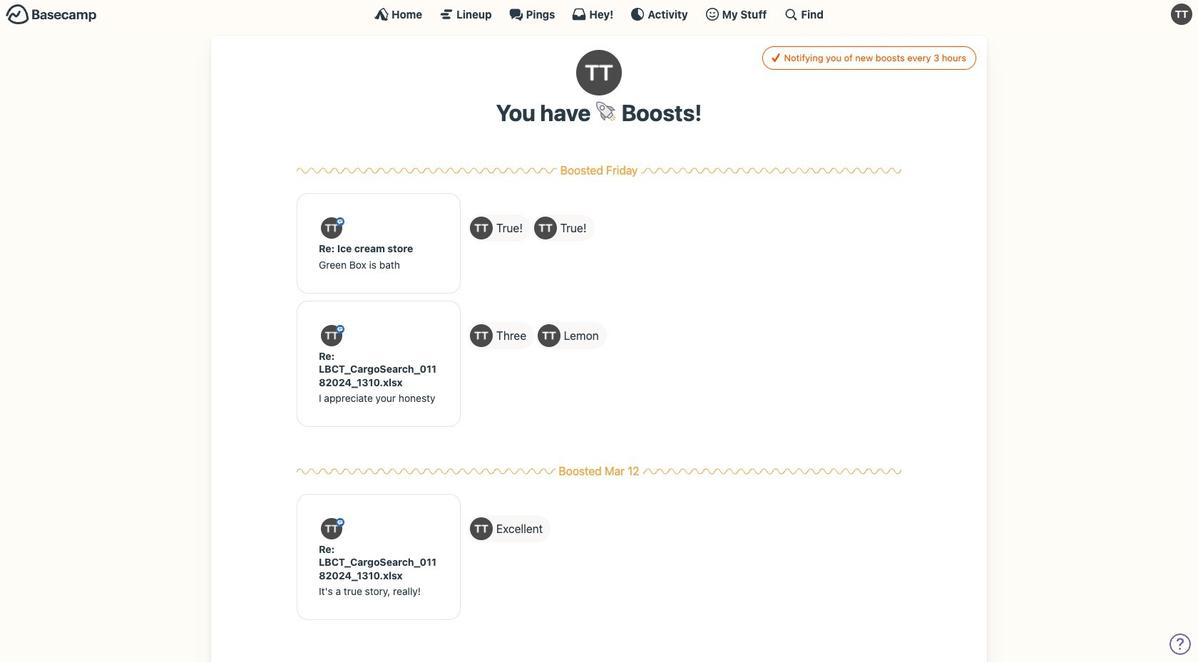 Task type: locate. For each thing, give the bounding box(es) containing it.
1 horizontal spatial terry turtle image
[[538, 325, 560, 347]]

2 vertical spatial terry turtle image
[[538, 325, 560, 347]]

terry t. boosted the comment with 'true!' element
[[468, 215, 531, 242], [532, 215, 595, 242]]

terry turtle image
[[1171, 4, 1193, 25], [470, 217, 493, 240], [538, 325, 560, 347]]

terry turtle image inside terry t. boosted the comment with 'excellent' element
[[470, 518, 493, 541]]

1 horizontal spatial terry t. boosted the comment with 'true!' element
[[532, 215, 595, 242]]

0 horizontal spatial terry t. boosted the comment with 'true!' element
[[468, 215, 531, 242]]

1 vertical spatial terry turtle image
[[470, 217, 493, 240]]

terry turtle image inside terry t. boosted the comment with 'lemon' element
[[538, 325, 560, 347]]

2 horizontal spatial terry turtle image
[[1171, 4, 1193, 25]]

terry t. boosted the comment with 'lemon' element
[[536, 323, 607, 350]]

keyboard shortcut: ⌘ + / image
[[784, 7, 798, 21]]

main element
[[0, 0, 1198, 28]]

terry turtle image
[[576, 50, 622, 96], [534, 217, 557, 240], [321, 218, 342, 239], [470, 325, 493, 347], [321, 325, 342, 347], [470, 518, 493, 541], [321, 519, 342, 540]]



Task type: vqa. For each thing, say whether or not it's contained in the screenshot.
2nd Terry T. boosted the comment with 'True!' element from left
yes



Task type: describe. For each thing, give the bounding box(es) containing it.
terry turtle image inside terry t. boosted the comment with 'true!' element
[[534, 217, 557, 240]]

0 horizontal spatial terry turtle image
[[470, 217, 493, 240]]

switch accounts image
[[6, 4, 97, 26]]

mar 12 element
[[605, 465, 639, 478]]

terry t. boosted the comment with 'three' element
[[468, 323, 534, 350]]

terry t. boosted the comment with 'excellent' element
[[468, 516, 551, 543]]

2 terry t. boosted the comment with 'true!' element from the left
[[532, 215, 595, 242]]

terry turtle image inside terry t. boosted the comment with 'three' element
[[470, 325, 493, 347]]

friday element
[[606, 164, 638, 177]]

0 vertical spatial terry turtle image
[[1171, 4, 1193, 25]]

1 terry t. boosted the comment with 'true!' element from the left
[[468, 215, 531, 242]]



